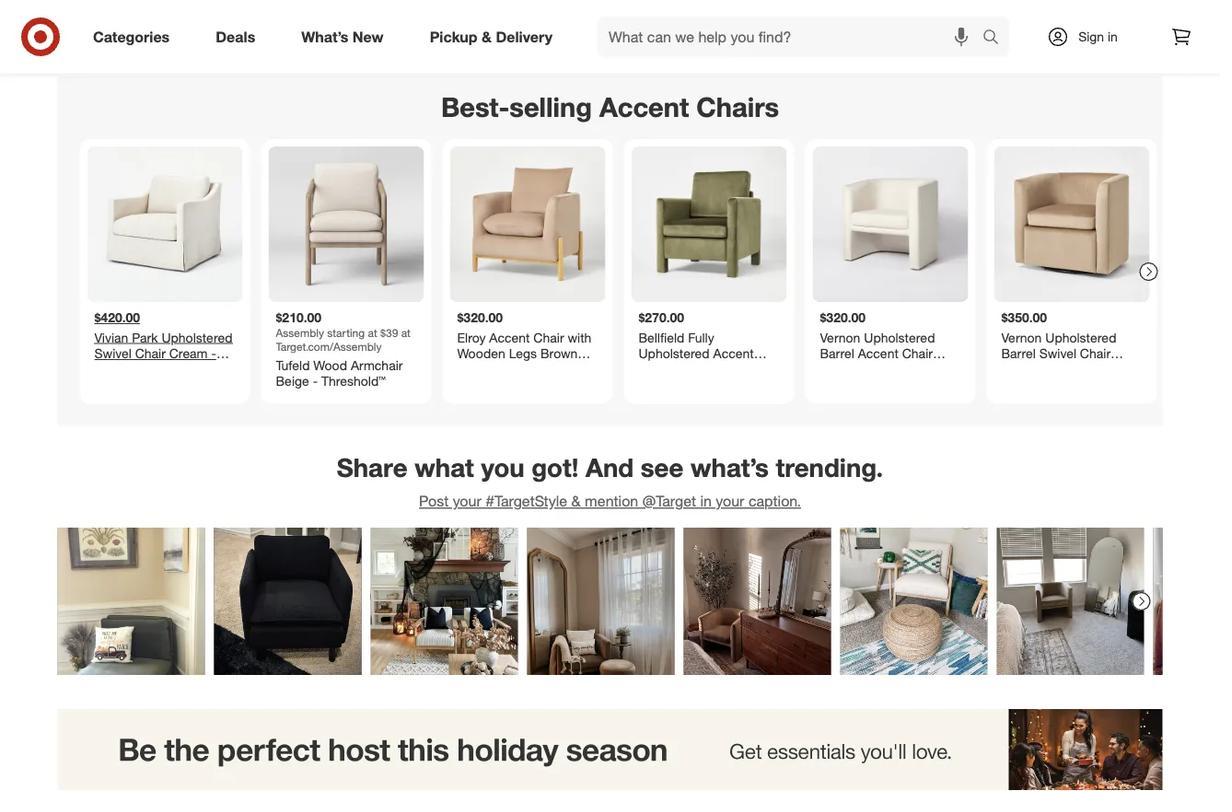 Task type: describe. For each thing, give the bounding box(es) containing it.
swivel
[[665, 37, 703, 53]]

1 your from the left
[[453, 492, 481, 510]]

pickup & delivery
[[430, 28, 553, 46]]

What can we help you find? suggestions appear below search field
[[598, 17, 987, 57]]

sign in link
[[1032, 17, 1147, 57]]

2 at from the left
[[401, 326, 411, 339]]

tufeld
[[276, 357, 310, 373]]

categories link
[[77, 17, 193, 57]]

categories
[[93, 28, 170, 46]]

got!
[[532, 452, 579, 483]]

carousel region
[[58, 76, 1163, 441]]

beige
[[276, 373, 309, 389]]

what's new
[[301, 28, 384, 46]]

arm chairs link
[[234, 0, 422, 54]]

vernon upholstered barrel swivel chair light brown velvet - threshold™ designed with studio mcgee image
[[994, 146, 1150, 302]]

user image by @rokthehome image
[[371, 528, 518, 675]]

you
[[481, 452, 525, 483]]

0 vertical spatial in
[[1108, 29, 1118, 45]]

threshold™
[[321, 373, 386, 389]]

0 horizontal spatial &
[[482, 28, 492, 46]]

see
[[641, 452, 684, 483]]

accent
[[600, 91, 689, 124]]

and
[[586, 452, 634, 483]]

what's
[[691, 452, 769, 483]]

$320.00 for elroy accent chair with wooden legs brown velvet - threshold™ designed with studio mcgee image
[[457, 309, 503, 326]]

user image by @alyssajaclynhome image
[[684, 528, 831, 675]]

armless chairs link
[[422, 0, 610, 54]]

#targetstyle
[[486, 492, 567, 510]]

new
[[353, 28, 384, 46]]

vernon upholstered barrel accent chair natural linen - threshold™ designed with studio mcgee image
[[813, 146, 968, 302]]

armless chairs
[[472, 37, 560, 53]]

deals
[[216, 28, 255, 46]]

user image by @flowers.and.prosecco image
[[1154, 528, 1220, 675]]

chairs for swivel chairs
[[706, 37, 743, 53]]

trending.
[[776, 452, 883, 483]]

user image by @lifewrenarae image
[[997, 528, 1144, 675]]

sign
[[1079, 29, 1104, 45]]

vivian park upholstered swivel chair cream - threshold™ designed with studio mcgee image
[[87, 146, 243, 302]]

1 $320.00 link from the left
[[450, 146, 606, 396]]

caption.
[[749, 492, 801, 510]]

mention
[[585, 492, 639, 510]]

search button
[[974, 17, 1019, 61]]

$270.00 link
[[631, 146, 787, 396]]

arm chairs
[[296, 37, 360, 53]]



Task type: locate. For each thing, give the bounding box(es) containing it.
1 horizontal spatial $320.00 link
[[813, 146, 968, 396]]

what's
[[301, 28, 349, 46]]

$350.00 link
[[994, 146, 1150, 396]]

armchair
[[351, 357, 403, 373]]

arm
[[296, 37, 320, 53]]

tufeld wood armchair beige - threshold™ image
[[268, 146, 424, 302]]

pickup & delivery link
[[414, 17, 576, 57]]

best-
[[441, 91, 510, 124]]

$210.00
[[276, 309, 322, 326]]

user image by @inloveonorchard image
[[527, 528, 675, 675]]

post
[[419, 492, 449, 510]]

what
[[415, 452, 474, 483]]

$420.00 link
[[87, 146, 243, 396]]

$350.00
[[1002, 309, 1047, 326]]

deals link
[[200, 17, 278, 57]]

in
[[1108, 29, 1118, 45], [700, 492, 712, 510]]

1 horizontal spatial your
[[716, 492, 745, 510]]

$210.00 assembly starting at $39 at target.com/assembly tufeld wood armchair beige - threshold™
[[276, 309, 411, 389]]

&
[[482, 28, 492, 46], [572, 492, 581, 510]]

selling
[[510, 91, 592, 124]]

1 vertical spatial &
[[572, 492, 581, 510]]

$320.00 link
[[450, 146, 606, 396], [813, 146, 968, 396]]

1 horizontal spatial at
[[401, 326, 411, 339]]

$320.00 for the vernon upholstered barrel accent chair natural linen - threshold™ designed with studio mcgee image
[[820, 309, 866, 326]]

2 $320.00 link from the left
[[813, 146, 968, 396]]

your
[[453, 492, 481, 510], [716, 492, 745, 510]]

1 horizontal spatial in
[[1108, 29, 1118, 45]]

delivery
[[496, 28, 553, 46]]

armless
[[472, 37, 519, 53]]

wood
[[313, 357, 347, 373]]

0 vertical spatial &
[[482, 28, 492, 46]]

starting
[[327, 326, 365, 339]]

user image by @janib2191 image
[[214, 528, 362, 675]]

1 horizontal spatial &
[[572, 492, 581, 510]]

pickup
[[430, 28, 478, 46]]

swivel chairs
[[665, 37, 743, 53]]

@target
[[643, 492, 696, 510]]

what's new link
[[286, 17, 407, 57]]

target.com/assembly
[[276, 339, 382, 353]]

at left $39
[[368, 326, 377, 339]]

1 at from the left
[[368, 326, 377, 339]]

& inside share what you got! and see what's trending. post your #targetstyle & mention @target in your caption.
[[572, 492, 581, 510]]

in inside share what you got! and see what's trending. post your #targetstyle & mention @target in your caption.
[[700, 492, 712, 510]]

your right post
[[453, 492, 481, 510]]

1 vertical spatial in
[[700, 492, 712, 510]]

sign in
[[1079, 29, 1118, 45]]

1 horizontal spatial $320.00
[[820, 309, 866, 326]]

elroy accent chair with wooden legs brown velvet - threshold™ designed with studio mcgee image
[[450, 146, 606, 302]]

bellfield fully upholstered accent chair olive green velvet (fa) - threshold™ designed with studio mcgee image
[[631, 146, 787, 302]]

chairs inside carousel region
[[697, 91, 779, 124]]

-
[[313, 373, 318, 389]]

assembly
[[276, 326, 324, 339]]

0 horizontal spatial $320.00
[[457, 309, 503, 326]]

$39
[[380, 326, 398, 339]]

search
[[974, 30, 1019, 47]]

user image by @itslanejo image
[[840, 528, 988, 675]]

$320.00
[[457, 309, 503, 326], [820, 309, 866, 326]]

best-selling accent chairs
[[441, 91, 779, 124]]

swivel chairs link
[[610, 0, 798, 54]]

share what you got! and see what's trending. post your #targetstyle & mention @target in your caption.
[[337, 452, 883, 510]]

chairs for armless chairs
[[523, 37, 560, 53]]

in right @target
[[700, 492, 712, 510]]

1 $320.00 from the left
[[457, 309, 503, 326]]

chairs
[[323, 37, 360, 53], [523, 37, 560, 53], [706, 37, 743, 53], [697, 91, 779, 124]]

$270.00
[[639, 309, 684, 326]]

your down what's
[[716, 492, 745, 510]]

2 $320.00 from the left
[[820, 309, 866, 326]]

advertisement region
[[58, 709, 1163, 791]]

0 horizontal spatial your
[[453, 492, 481, 510]]

share
[[337, 452, 408, 483]]

0 horizontal spatial $320.00 link
[[450, 146, 606, 396]]

2 your from the left
[[716, 492, 745, 510]]

0 horizontal spatial at
[[368, 326, 377, 339]]

$420.00
[[94, 309, 140, 326]]

in right sign
[[1108, 29, 1118, 45]]

0 horizontal spatial in
[[700, 492, 712, 510]]

user image by @adendyut image
[[58, 528, 205, 675]]

post your #targetstyle & mention @target in your caption. link
[[419, 492, 801, 510]]

chairs for arm chairs
[[323, 37, 360, 53]]

at
[[368, 326, 377, 339], [401, 326, 411, 339]]

at right $39
[[401, 326, 411, 339]]



Task type: vqa. For each thing, say whether or not it's contained in the screenshot.
-
yes



